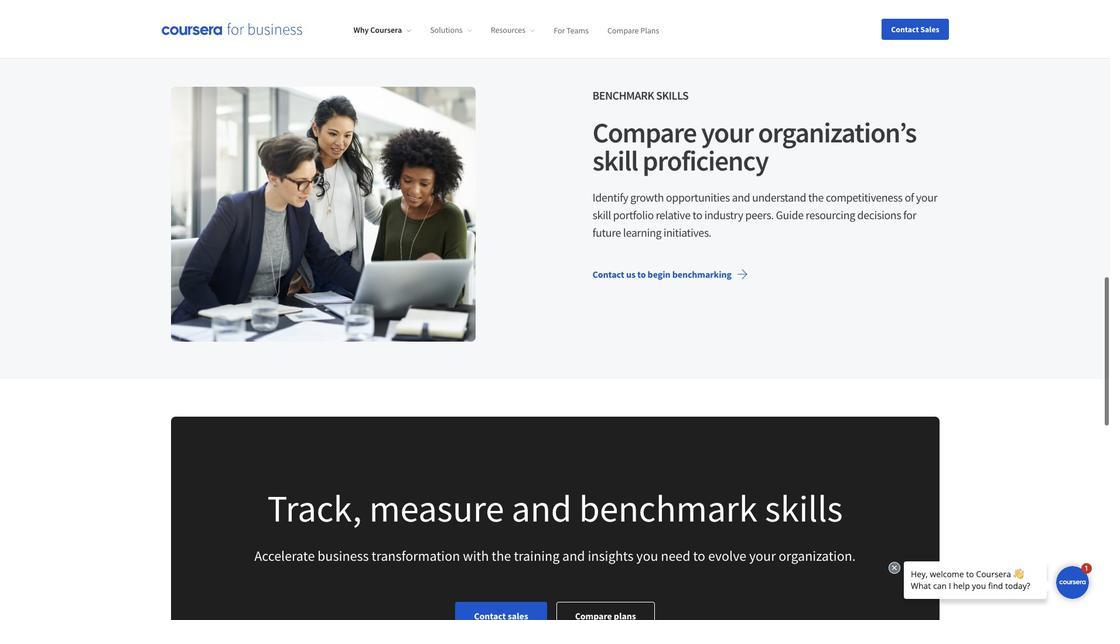 Task type: describe. For each thing, give the bounding box(es) containing it.
contact sales
[[891, 24, 940, 34]]

skills
[[656, 88, 689, 103]]

organization.
[[779, 547, 856, 565]]

2 vertical spatial your
[[750, 547, 776, 565]]

and inside identify growth opportunities and understand the competitiveness of your skill portfolio relative to industry peers. guide resourcing decisions for future learning initiatives.
[[732, 190, 750, 205]]

coursera for business image
[[161, 23, 302, 35]]

training
[[514, 547, 560, 565]]

with
[[463, 547, 489, 565]]

future
[[593, 225, 621, 240]]

1 vertical spatial and
[[512, 485, 572, 532]]

benchmarking
[[673, 268, 732, 280]]

benchmark
[[579, 485, 758, 532]]

the inside identify growth opportunities and understand the competitiveness of your skill portfolio relative to industry peers. guide resourcing decisions for future learning initiatives.
[[809, 190, 824, 205]]

three coworkers discussing information shown on laptop screen image
[[171, 87, 476, 342]]

for
[[554, 25, 565, 35]]

understand
[[752, 190, 806, 205]]

solutions link
[[430, 25, 472, 35]]

evolve
[[708, 547, 747, 565]]

track, measure and benchmark skills
[[267, 485, 843, 532]]

identify
[[593, 190, 628, 205]]

for teams
[[554, 25, 589, 35]]

organization's
[[758, 115, 917, 150]]

industry
[[705, 208, 743, 222]]

for teams link
[[554, 25, 589, 35]]

plans
[[641, 25, 659, 35]]

contact for contact sales
[[891, 24, 919, 34]]

peers.
[[746, 208, 774, 222]]

skill inside compare your organization's skill proficiency
[[593, 143, 638, 178]]

teams
[[567, 25, 589, 35]]

resources link
[[491, 25, 535, 35]]

business
[[318, 547, 369, 565]]

growth
[[631, 190, 664, 205]]

sales
[[921, 24, 940, 34]]

contact for contact us to begin benchmarking
[[593, 268, 625, 280]]

relative
[[656, 208, 691, 222]]

for
[[904, 208, 917, 222]]

you
[[637, 547, 658, 565]]

compare your organization's skill proficiency
[[593, 115, 917, 178]]

competitiveness
[[826, 190, 903, 205]]

why coursera
[[354, 25, 402, 35]]

2 vertical spatial and
[[563, 547, 585, 565]]

compare plans
[[608, 25, 659, 35]]

learning
[[623, 225, 662, 240]]

contact sales button
[[882, 18, 949, 40]]

to inside 'contact us to begin benchmarking' link
[[638, 268, 646, 280]]

resources
[[491, 25, 526, 35]]

benchmark skills
[[593, 88, 689, 103]]

need
[[661, 547, 691, 565]]



Task type: locate. For each thing, give the bounding box(es) containing it.
accelerate business transformation with the training and insights you need to evolve your organization.
[[254, 547, 856, 565]]

1 skill from the top
[[593, 143, 638, 178]]

your inside identify growth opportunities and understand the competitiveness of your skill portfolio relative to industry peers. guide resourcing decisions for future learning initiatives.
[[916, 190, 938, 205]]

measure
[[369, 485, 504, 532]]

skill
[[593, 143, 638, 178], [593, 208, 611, 222]]

skill up "future" at the top of page
[[593, 208, 611, 222]]

0 vertical spatial the
[[809, 190, 824, 205]]

compare down the benchmark skills
[[593, 115, 697, 150]]

1 vertical spatial the
[[492, 547, 511, 565]]

identify growth opportunities and understand the competitiveness of your skill portfolio relative to industry peers. guide resourcing decisions for future learning initiatives.
[[593, 190, 938, 240]]

why
[[354, 25, 369, 35]]

coursera
[[371, 25, 402, 35]]

contact left us
[[593, 268, 625, 280]]

compare
[[608, 25, 639, 35], [593, 115, 697, 150]]

contact us to begin benchmarking
[[593, 268, 732, 280]]

skills
[[765, 485, 843, 532]]

contact left "sales"
[[891, 24, 919, 34]]

insights
[[588, 547, 634, 565]]

0 vertical spatial to
[[693, 208, 703, 222]]

initiatives.
[[664, 225, 712, 240]]

contact inside "button"
[[891, 24, 919, 34]]

and
[[732, 190, 750, 205], [512, 485, 572, 532], [563, 547, 585, 565]]

to
[[693, 208, 703, 222], [638, 268, 646, 280], [693, 547, 706, 565]]

transformation
[[372, 547, 460, 565]]

skill inside identify growth opportunities and understand the competitiveness of your skill portfolio relative to industry peers. guide resourcing decisions for future learning initiatives.
[[593, 208, 611, 222]]

2 vertical spatial to
[[693, 547, 706, 565]]

why coursera link
[[354, 25, 411, 35]]

track,
[[267, 485, 362, 532]]

decisions
[[858, 208, 902, 222]]

1 vertical spatial contact
[[593, 268, 625, 280]]

accelerate
[[254, 547, 315, 565]]

compare for compare your organization's skill proficiency
[[593, 115, 697, 150]]

skill up identify
[[593, 143, 638, 178]]

1 vertical spatial compare
[[593, 115, 697, 150]]

0 vertical spatial skill
[[593, 143, 638, 178]]

0 vertical spatial and
[[732, 190, 750, 205]]

portfolio
[[613, 208, 654, 222]]

to right us
[[638, 268, 646, 280]]

and up industry
[[732, 190, 750, 205]]

0 vertical spatial your
[[702, 115, 753, 150]]

proficiency
[[643, 143, 769, 178]]

the
[[809, 190, 824, 205], [492, 547, 511, 565]]

1 vertical spatial your
[[916, 190, 938, 205]]

the up resourcing
[[809, 190, 824, 205]]

compare plans link
[[608, 25, 659, 35]]

contact
[[891, 24, 919, 34], [593, 268, 625, 280]]

0 vertical spatial contact
[[891, 24, 919, 34]]

and up training
[[512, 485, 572, 532]]

to inside identify growth opportunities and understand the competitiveness of your skill portfolio relative to industry peers. guide resourcing decisions for future learning initiatives.
[[693, 208, 703, 222]]

to down "opportunities"
[[693, 208, 703, 222]]

resourcing
[[806, 208, 856, 222]]

benchmark
[[593, 88, 654, 103]]

0 horizontal spatial the
[[492, 547, 511, 565]]

1 horizontal spatial contact
[[891, 24, 919, 34]]

0 horizontal spatial contact
[[593, 268, 625, 280]]

0 vertical spatial compare
[[608, 25, 639, 35]]

solutions
[[430, 25, 463, 35]]

opportunities
[[666, 190, 730, 205]]

begin
[[648, 268, 671, 280]]

1 vertical spatial to
[[638, 268, 646, 280]]

to right 'need' at the right bottom of the page
[[693, 547, 706, 565]]

your inside compare your organization's skill proficiency
[[702, 115, 753, 150]]

1 vertical spatial skill
[[593, 208, 611, 222]]

the right with
[[492, 547, 511, 565]]

guide
[[776, 208, 804, 222]]

compare inside compare your organization's skill proficiency
[[593, 115, 697, 150]]

us
[[626, 268, 636, 280]]

1 horizontal spatial the
[[809, 190, 824, 205]]

contact us to begin benchmarking link
[[583, 260, 758, 288]]

your
[[702, 115, 753, 150], [916, 190, 938, 205], [750, 547, 776, 565]]

and left insights
[[563, 547, 585, 565]]

of
[[905, 190, 914, 205]]

2 skill from the top
[[593, 208, 611, 222]]

compare for compare plans
[[608, 25, 639, 35]]

compare left plans
[[608, 25, 639, 35]]



Task type: vqa. For each thing, say whether or not it's contained in the screenshot.
NO inside the Google Digital Marketing & E-commerce No prerequisites • Self-paced
no



